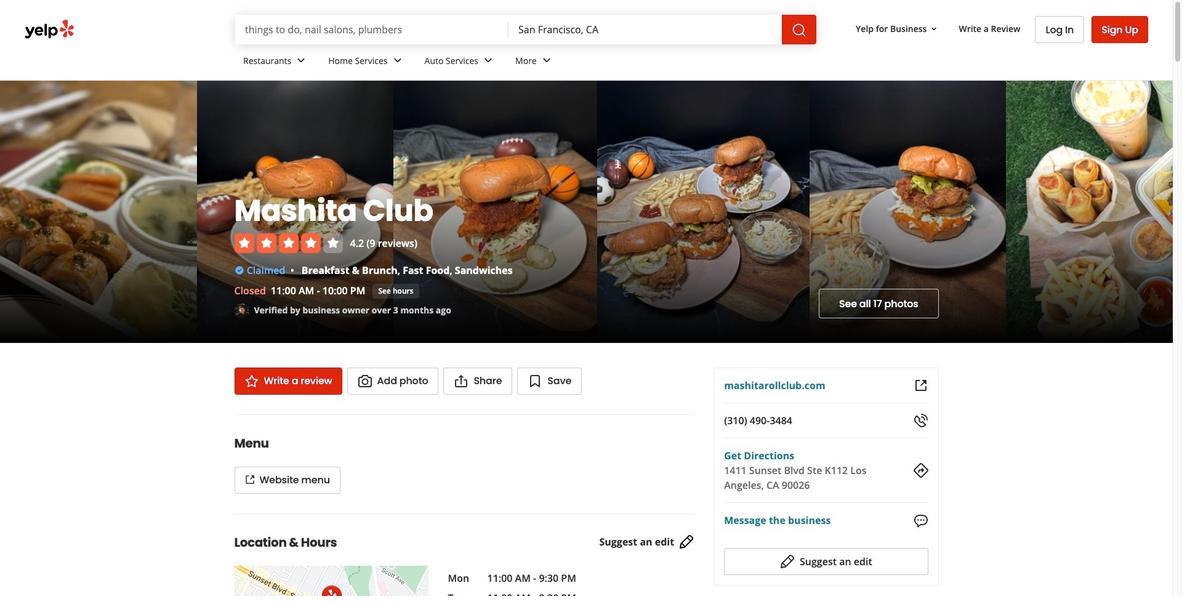 Task type: describe. For each thing, give the bounding box(es) containing it.
24 message v2 image
[[914, 513, 929, 528]]

24 camera v2 image
[[358, 374, 372, 389]]

business categories element
[[233, 44, 1149, 80]]

1 24 chevron down v2 image from the left
[[294, 53, 309, 68]]

24 phone v2 image
[[914, 413, 929, 428]]

2 photo of mashita club - los angeles, ca, us. image from the left
[[1007, 81, 1183, 343]]

things to do, nail salons, plumbers search field
[[235, 15, 509, 44]]

24 pencil v2 image inside "location & hours" element
[[679, 535, 694, 550]]

16 external link v2 image
[[245, 475, 255, 485]]

none field "address, neighborhood, city, state or zip"
[[509, 15, 782, 44]]

menu element
[[215, 415, 694, 494]]

map image
[[234, 566, 428, 596]]

photo of mashita club - los angeles, ca, us. hot chicken sandwich image
[[394, 81, 597, 343]]

photo of mashita club - los angeles, ca, us. sunset blvd roll with salmon sashimi and miso soup image
[[0, 81, 197, 343]]

2 24 chevron down v2 image from the left
[[539, 53, 554, 68]]

24 directions v2 image
[[914, 463, 929, 478]]

16 chevron down v2 image
[[930, 24, 940, 34]]

24 external link v2 image
[[914, 378, 929, 393]]

24 save outline v2 image
[[528, 374, 543, 389]]

photo of mashita club - los angeles, ca, us. chicken sandwich image
[[197, 81, 394, 343]]

none field things to do, nail salons, plumbers
[[235, 15, 509, 44]]



Task type: locate. For each thing, give the bounding box(es) containing it.
1 horizontal spatial photo of mashita club - los angeles, ca, us. image
[[1007, 81, 1183, 343]]

1 horizontal spatial 24 chevron down v2 image
[[390, 53, 405, 68]]

photo of mashita club - los angeles, ca, us. spicy chicken sandwich image
[[810, 81, 1007, 343]]

0 horizontal spatial 24 chevron down v2 image
[[294, 53, 309, 68]]

1 photo of mashita club - los angeles, ca, us. image from the left
[[597, 81, 810, 343]]

location & hours element
[[215, 514, 714, 596]]

0 horizontal spatial 24 pencil v2 image
[[679, 535, 694, 550]]

None search field
[[235, 15, 817, 44]]

4.2 star rating image
[[234, 233, 343, 253]]

24 star v2 image
[[244, 374, 259, 389]]

1 horizontal spatial 24 pencil v2 image
[[780, 554, 795, 569]]

2 24 chevron down v2 image from the left
[[390, 53, 405, 68]]

1 vertical spatial 24 pencil v2 image
[[780, 554, 795, 569]]

1 horizontal spatial 24 chevron down v2 image
[[539, 53, 554, 68]]

search image
[[792, 23, 807, 37]]

24 pencil v2 image
[[679, 535, 694, 550], [780, 554, 795, 569]]

None field
[[235, 15, 509, 44], [509, 15, 782, 44]]

24 chevron down v2 image
[[481, 53, 496, 68], [539, 53, 554, 68]]

24 share v2 image
[[454, 374, 469, 389]]

1 none field from the left
[[235, 15, 509, 44]]

24 chevron down v2 image
[[294, 53, 309, 68], [390, 53, 405, 68]]

photo of mashita club - los angeles, ca, us. image
[[597, 81, 810, 343], [1007, 81, 1183, 343]]

2 none field from the left
[[509, 15, 782, 44]]

address, neighborhood, city, state or zip search field
[[509, 15, 782, 44]]

0 vertical spatial 24 pencil v2 image
[[679, 535, 694, 550]]

0 horizontal spatial photo of mashita club - los angeles, ca, us. image
[[597, 81, 810, 343]]

0 horizontal spatial 24 chevron down v2 image
[[481, 53, 496, 68]]

16 claim filled v2 image
[[234, 266, 244, 275]]

1 24 chevron down v2 image from the left
[[481, 53, 496, 68]]



Task type: vqa. For each thing, say whether or not it's contained in the screenshot.
24 Phone V2 image
yes



